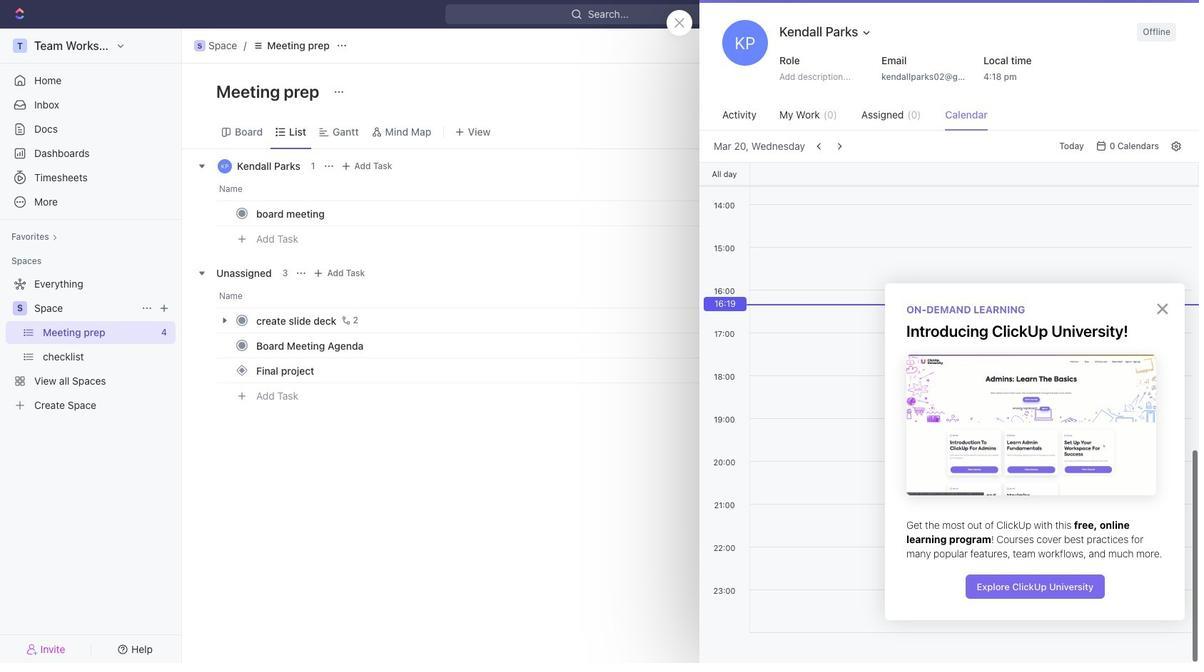 Task type: locate. For each thing, give the bounding box(es) containing it.
1 horizontal spatial space, , element
[[194, 40, 206, 51]]

tree
[[6, 273, 176, 417]]

space, , element inside tree
[[13, 301, 27, 316]]

team workspace, , element
[[13, 39, 27, 53]]

invite user image
[[26, 643, 38, 656]]

0 horizontal spatial space, , element
[[13, 301, 27, 316]]

sidebar navigation
[[0, 29, 185, 663]]

dialog
[[885, 283, 1185, 620]]

1 vertical spatial space, , element
[[13, 301, 27, 316]]

space, , element
[[194, 40, 206, 51], [13, 301, 27, 316]]



Task type: vqa. For each thing, say whether or not it's contained in the screenshot.
tree within the Sidebar navigation
yes



Task type: describe. For each thing, give the bounding box(es) containing it.
0 vertical spatial space, , element
[[194, 40, 206, 51]]

tree inside sidebar "navigation"
[[6, 273, 176, 417]]



